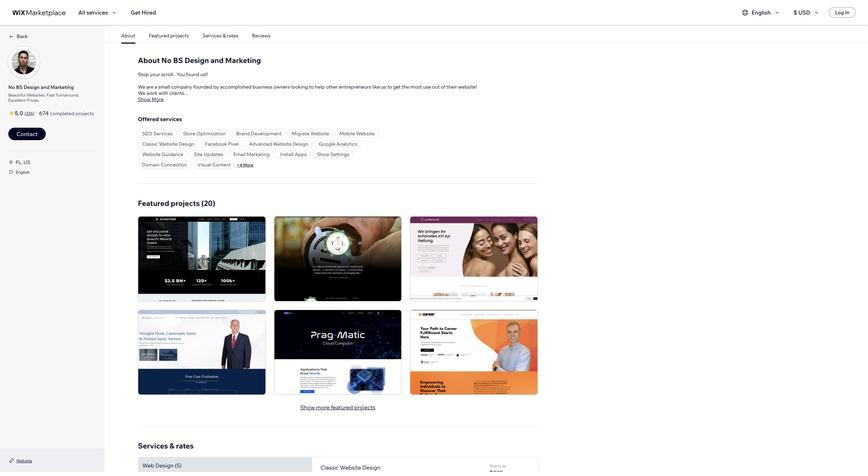 Task type: locate. For each thing, give the bounding box(es) containing it.
2 we from the top
[[138, 90, 145, 96]]

beautiful
[[8, 93, 26, 98]]

show left more
[[301, 405, 315, 411]]

site
[[194, 152, 203, 158]]

back button
[[8, 33, 28, 40]]

of
[[441, 84, 446, 90]]

...
[[184, 90, 188, 96]]

and
[[211, 56, 224, 65], [41, 84, 49, 91]]

projects right completed
[[76, 111, 94, 117]]

projects left (20)
[[171, 199, 200, 208]]

fast
[[47, 93, 55, 98]]

0 horizontal spatial about
[[121, 33, 135, 39]]

$ usd
[[794, 9, 811, 16]]

0 horizontal spatial to
[[309, 84, 314, 90]]

show for show more featured projects
[[301, 405, 315, 411]]

0 vertical spatial featured
[[149, 33, 169, 39]]

to right us on the top left of the page
[[388, 84, 392, 90]]

0 vertical spatial &
[[223, 33, 226, 39]]

services up web
[[138, 442, 168, 451]]

design inside no bs design and marketing beautiful websites. fast turnaround. excellent prices.
[[24, 84, 40, 91]]

1 vertical spatial bs
[[16, 84, 23, 91]]

no up scroll.. at the top of the page
[[162, 56, 172, 65]]

1 vertical spatial featured
[[138, 199, 169, 208]]

1 horizontal spatial rates
[[227, 33, 239, 39]]

rates left reviews
[[227, 33, 239, 39]]

services for offered services
[[160, 116, 182, 123]]

services inside button
[[86, 9, 108, 16]]

store
[[183, 131, 195, 137], [317, 152, 330, 158]]

1 vertical spatial services
[[153, 131, 173, 137]]

more down a
[[152, 96, 164, 103]]

1 horizontal spatial classic
[[321, 465, 339, 472]]

featured
[[149, 33, 169, 39], [138, 199, 169, 208]]

5.0
[[15, 110, 23, 117]]

$
[[794, 9, 798, 16]]

0 horizontal spatial and
[[41, 84, 49, 91]]

1 horizontal spatial services & rates
[[202, 33, 239, 39]]

migrate
[[292, 131, 310, 137]]

0 vertical spatial english
[[752, 9, 771, 16]]

most
[[411, 84, 422, 90]]

1 horizontal spatial more
[[243, 162, 254, 168]]

store for store settings
[[317, 152, 330, 158]]

1 horizontal spatial show
[[301, 405, 315, 411]]

show more featured projects button
[[301, 404, 376, 412]]

and up fast at left top
[[41, 84, 49, 91]]

1 vertical spatial more
[[243, 162, 254, 168]]

services & rates up about no bs design and marketing
[[202, 33, 239, 39]]

show more button
[[138, 96, 485, 103]]

show inside button
[[301, 405, 315, 411]]

0 vertical spatial show
[[138, 96, 151, 103]]

(20)
[[201, 199, 215, 208]]

career protagonists: our client had the knowledge and ambition to become a career coach, but was lacking quality content and a lackluster web design.   we took his f grade website into an a+ with this website redesign! image
[[410, 310, 538, 395]]

bs up 'you'
[[173, 56, 183, 65]]

we left work
[[138, 90, 145, 96]]

store down google
[[317, 152, 330, 158]]

no bs design and marketing image
[[9, 47, 39, 78]]

0 vertical spatial more
[[152, 96, 164, 103]]

migrate website
[[292, 131, 329, 137]]

projects right featured
[[354, 405, 376, 411]]

projects inside 674 completed projects
[[76, 111, 94, 117]]

all services button
[[78, 8, 118, 17]]

to left help on the left
[[309, 84, 314, 90]]

1 horizontal spatial no
[[162, 56, 172, 65]]

0 horizontal spatial english
[[16, 170, 30, 175]]

plastic surgeon website: this advanced website design was done for a german plastic surgeon, with seo in mind.   he wanted a clean minimal look, and i think that we pulled it off!   notice that we have no problems working with multiple languages :) image
[[410, 217, 538, 302]]

services up about no bs design and marketing
[[202, 33, 222, 39]]

0 vertical spatial services
[[86, 9, 108, 16]]

services up seo services
[[160, 116, 182, 123]]

all
[[78, 9, 85, 16]]

more
[[316, 405, 330, 411]]

0 horizontal spatial bs
[[16, 84, 23, 91]]

1 horizontal spatial &
[[223, 33, 226, 39]]

get hired
[[131, 9, 156, 16]]

1 horizontal spatial about
[[138, 56, 160, 65]]

services right all
[[86, 9, 108, 16]]

websites.
[[27, 93, 46, 98]]

1 vertical spatial store
[[317, 152, 330, 158]]

1 horizontal spatial store
[[317, 152, 330, 158]]

0 horizontal spatial show
[[138, 96, 151, 103]]

log in
[[836, 9, 850, 16]]

bs up beautiful
[[16, 84, 23, 91]]

featured projects (20)
[[138, 199, 215, 208]]

1 horizontal spatial classic website design
[[321, 465, 381, 472]]

1 vertical spatial services & rates
[[138, 442, 194, 451]]

services down offered services
[[153, 131, 173, 137]]

classic website design
[[142, 141, 195, 147], [321, 465, 381, 472]]

email marketing
[[234, 152, 270, 158]]

1 to from the left
[[309, 84, 314, 90]]

owners
[[274, 84, 290, 90]]

0 vertical spatial store
[[183, 131, 195, 137]]

english down fl, us at the top left of the page
[[16, 170, 30, 175]]

services
[[202, 33, 222, 39], [153, 131, 173, 137], [138, 442, 168, 451]]

bs inside no bs design and marketing beautiful websites. fast turnaround. excellent prices.
[[16, 84, 23, 91]]

0 horizontal spatial no
[[8, 84, 15, 91]]

+4
[[237, 162, 242, 168]]

english
[[752, 9, 771, 16], [16, 170, 30, 175]]

and down services & rates "link" on the top left
[[211, 56, 224, 65]]

rates up (5)
[[176, 442, 194, 451]]

english left $ on the right top of the page
[[752, 9, 771, 16]]

mobile website
[[340, 131, 375, 137]]

bs
[[173, 56, 183, 65], [16, 84, 23, 91]]

0 horizontal spatial rates
[[176, 442, 194, 451]]

settings
[[331, 152, 350, 158]]

1 vertical spatial marketing
[[50, 84, 74, 91]]

more inside button
[[243, 162, 254, 168]]

classic
[[142, 141, 158, 147], [321, 465, 339, 472]]

1 vertical spatial services
[[160, 116, 182, 123]]

store optimization
[[183, 131, 226, 137]]

looking
[[291, 84, 308, 90]]

more for show more
[[152, 96, 164, 103]]

by
[[213, 84, 219, 90]]

1 vertical spatial &
[[170, 442, 175, 451]]

0 vertical spatial classic
[[142, 141, 158, 147]]

content
[[212, 162, 231, 168]]

completed
[[50, 111, 74, 117]]

no
[[162, 56, 172, 65], [8, 84, 15, 91]]

services & rates up web design (5)
[[138, 442, 194, 451]]

seo services
[[142, 131, 173, 137]]

services & rates
[[202, 33, 239, 39], [138, 442, 194, 451]]

optimization
[[197, 131, 226, 137]]

1 vertical spatial about
[[138, 56, 160, 65]]

domain
[[142, 162, 160, 168]]

5.0 ( 336 )
[[15, 110, 35, 117]]

website link
[[16, 458, 32, 465]]

get
[[131, 9, 140, 16]]

1 horizontal spatial services
[[160, 116, 182, 123]]

1 vertical spatial show
[[301, 405, 315, 411]]

more for +4 more
[[243, 162, 254, 168]]

1 horizontal spatial english
[[752, 9, 771, 16]]

about down get on the left top of the page
[[121, 33, 135, 39]]

like
[[373, 84, 380, 90]]

show down the are
[[138, 96, 151, 103]]

1 vertical spatial rates
[[176, 442, 194, 451]]

marketing down advanced
[[247, 152, 270, 158]]

)
[[33, 111, 35, 116]]

0 horizontal spatial store
[[183, 131, 195, 137]]

0 vertical spatial and
[[211, 56, 224, 65]]

small
[[158, 84, 170, 90]]

1 horizontal spatial to
[[388, 84, 392, 90]]

get hired link
[[131, 8, 156, 17]]

store left optimization
[[183, 131, 195, 137]]

1 horizontal spatial and
[[211, 56, 224, 65]]

about
[[121, 33, 135, 39], [138, 56, 160, 65]]

0 horizontal spatial classic
[[142, 141, 158, 147]]

hired
[[142, 9, 156, 16]]

0 vertical spatial services & rates
[[202, 33, 239, 39]]

are
[[146, 84, 154, 90]]

(
[[24, 111, 26, 116]]

1 vertical spatial and
[[41, 84, 49, 91]]

2 vertical spatial services
[[138, 442, 168, 451]]

google analytics
[[319, 141, 357, 147]]

0 horizontal spatial more
[[152, 96, 164, 103]]

0 vertical spatial about
[[121, 33, 135, 39]]

analytics
[[337, 141, 357, 147]]

0 vertical spatial services
[[202, 33, 222, 39]]

+4 more
[[237, 162, 254, 168]]

0 horizontal spatial services
[[86, 9, 108, 16]]

about up stop
[[138, 56, 160, 65]]

mobile
[[340, 131, 355, 137]]

911 law - bicycle injury lawyer: this was a website redesign project where the task was to take the current website which was pretty good, perhaps a b+, into an a+.  that is not an easy task.  but we managed to create a perfect, professional website, while importing hundreds of blog articles from their website hosted outside wix.    it was a big job but we pulled off the perfect law website! image
[[138, 310, 266, 395]]

1 vertical spatial classic
[[321, 465, 339, 472]]

no up beautiful
[[8, 84, 15, 91]]

guidance
[[162, 152, 183, 158]]

other
[[326, 84, 338, 90]]

visual content
[[198, 162, 231, 168]]

store for store optimization
[[183, 131, 195, 137]]

prices.
[[27, 98, 40, 103]]

0 vertical spatial bs
[[173, 56, 183, 65]]

marketing up accomplished
[[225, 56, 261, 65]]

marketing up 'turnaround.'
[[50, 84, 74, 91]]

visual
[[198, 162, 211, 168]]

we left the are
[[138, 84, 145, 90]]

more right +4
[[243, 162, 254, 168]]

show for show more
[[138, 96, 151, 103]]

0 vertical spatial classic website design
[[142, 141, 195, 147]]

we
[[138, 84, 145, 90], [138, 90, 145, 96]]

projects inside button
[[354, 405, 376, 411]]

updates
[[204, 152, 223, 158]]

0 horizontal spatial classic website design
[[142, 141, 195, 147]]

1 vertical spatial no
[[8, 84, 15, 91]]



Task type: vqa. For each thing, say whether or not it's contained in the screenshot.
wix
no



Task type: describe. For each thing, give the bounding box(es) containing it.
domain connection
[[142, 162, 187, 168]]

brand
[[236, 131, 250, 137]]

2 vertical spatial marketing
[[247, 152, 270, 158]]

2 to from the left
[[388, 84, 392, 90]]

log
[[836, 9, 844, 16]]

advanced
[[249, 141, 272, 147]]

apps
[[295, 152, 307, 158]]

0 vertical spatial rates
[[227, 33, 239, 39]]

excellent
[[8, 98, 26, 103]]

336
[[26, 111, 33, 116]]

featured for featured projects
[[149, 33, 169, 39]]

work
[[146, 90, 158, 96]]

log in button
[[829, 7, 856, 18]]

0 vertical spatial marketing
[[225, 56, 261, 65]]

stop your scroll.. you found us!! we are a small company founded by accomplished business owners looking to help other entrepreneurs like us to get the most use out of their website! we work with clients
[[138, 71, 477, 96]]

email
[[234, 152, 246, 158]]

show more featured projects
[[301, 405, 376, 411]]

marketing inside no bs design and marketing beautiful websites. fast turnaround. excellent prices.
[[50, 84, 74, 91]]

english button
[[742, 8, 782, 17]]

0 horizontal spatial services & rates
[[138, 442, 194, 451]]

scroll..
[[161, 71, 176, 78]]

site updates
[[194, 152, 223, 158]]

seo
[[142, 131, 152, 137]]

found
[[186, 71, 199, 78]]

featured
[[331, 405, 353, 411]]

674
[[39, 110, 49, 117]]

stop
[[138, 71, 149, 78]]

prag-matic tech development: challenge - make an interesting and appealing website for a boring subject and no images provided.    solution:  use our creativity and utilize all the awesome features of the editor, it's animations, interesting images and videos to create a fun website for this technology company! image
[[274, 310, 402, 395]]

business
[[253, 84, 273, 90]]

with
[[159, 90, 168, 96]]

in
[[846, 9, 850, 16]]

and inside no bs design and marketing beautiful websites. fast turnaround. excellent prices.
[[41, 84, 49, 91]]

get
[[393, 84, 401, 90]]

1 vertical spatial classic website design
[[321, 465, 381, 472]]

a
[[155, 84, 157, 90]]

all services
[[78, 9, 108, 16]]

1 we from the top
[[138, 84, 145, 90]]

+4 more button
[[237, 162, 254, 168]]

us
[[23, 160, 30, 166]]

projects up about no bs design and marketing
[[170, 33, 189, 39]]

use
[[423, 84, 431, 90]]

no inside no bs design and marketing beautiful websites. fast turnaround. excellent prices.
[[8, 84, 15, 91]]

development
[[251, 131, 282, 137]]

contact button
[[8, 128, 46, 140]]

jl investors: this client was provided a strict protocol to get approved as a partner to jp morgan.  we were able to help him score this big partnership, and simultaneously creating a prestigious and absolutely stellar website. image
[[138, 217, 266, 302]]

website!
[[458, 84, 477, 90]]

usd
[[799, 9, 811, 16]]

offered services
[[138, 116, 182, 123]]

reviews
[[252, 33, 271, 39]]

facebook
[[205, 141, 227, 147]]

install
[[280, 152, 294, 158]]

clients
[[169, 90, 184, 96]]

services for all services
[[86, 9, 108, 16]]

1 horizontal spatial bs
[[173, 56, 183, 65]]

the
[[402, 84, 410, 90]]

674 completed projects
[[39, 110, 94, 117]]

1 vertical spatial english
[[16, 170, 30, 175]]

entrepreneurs
[[339, 84, 372, 90]]

install apps
[[280, 152, 307, 158]]

about for about
[[121, 33, 135, 39]]

web
[[143, 463, 154, 470]]

english inside button
[[752, 9, 771, 16]]

no bs design and marketing beautiful websites. fast turnaround. excellent prices.
[[8, 84, 79, 103]]

featured projects
[[149, 33, 189, 39]]

reviews link
[[252, 33, 271, 39]]

featured for featured projects (20)
[[138, 199, 169, 208]]

back
[[17, 33, 28, 40]]

at
[[503, 464, 506, 469]]

pixel
[[228, 141, 239, 147]]

offered
[[138, 116, 159, 123]]

turnaround.
[[56, 93, 79, 98]]

about for about no bs design and marketing
[[138, 56, 160, 65]]

us!!
[[200, 71, 208, 78]]

advanced website design
[[249, 141, 309, 147]]

starts
[[490, 464, 502, 469]]

connection
[[161, 162, 187, 168]]

tipsy librarian: this website is an excellent showcase of our design skills and creativity! image
[[274, 217, 402, 302]]

starts at
[[490, 464, 506, 469]]

show more
[[138, 96, 164, 103]]

about link
[[121, 33, 135, 39]]

you
[[177, 71, 185, 78]]

us
[[381, 84, 387, 90]]

out
[[432, 84, 440, 90]]

fl,
[[16, 160, 22, 166]]

your
[[150, 71, 160, 78]]

0 vertical spatial no
[[162, 56, 172, 65]]

accomplished
[[220, 84, 252, 90]]

0 horizontal spatial &
[[170, 442, 175, 451]]

fl, us
[[16, 160, 30, 166]]

company
[[171, 84, 192, 90]]

brand development
[[236, 131, 282, 137]]

services & rates link
[[202, 33, 239, 39]]

facebook pixel
[[205, 141, 239, 147]]



